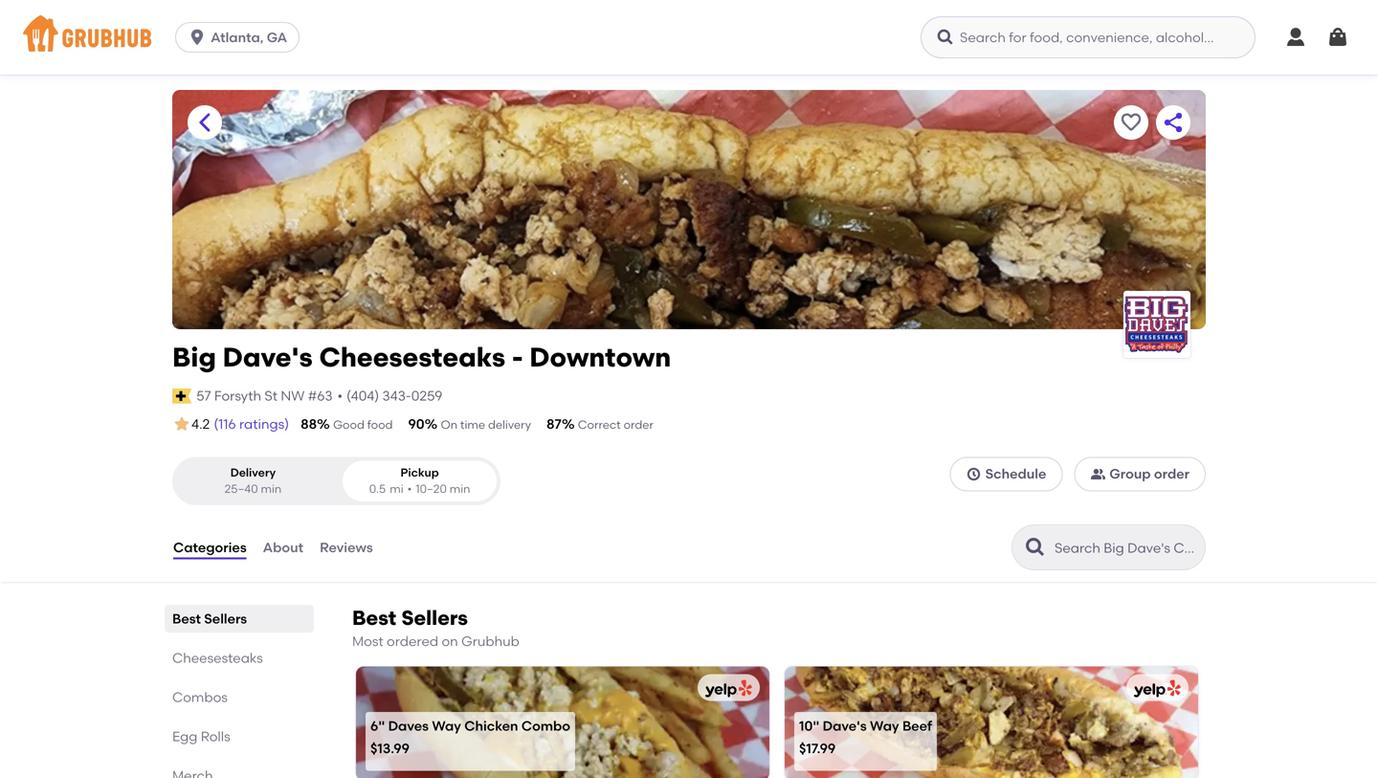 Task type: vqa. For each thing, say whether or not it's contained in the screenshot.
bottom the •
yes



Task type: describe. For each thing, give the bounding box(es) containing it.
on
[[442, 633, 458, 650]]

10" dave's way beef $17.99
[[799, 718, 933, 757]]

order for correct order
[[624, 418, 654, 432]]

ga
[[267, 29, 287, 45]]

caret left icon image
[[193, 111, 216, 134]]

schedule button
[[950, 457, 1063, 491]]

food
[[367, 418, 393, 432]]

57
[[196, 388, 211, 404]]

big dave's cheesesteaks - downtown
[[172, 341, 671, 373]]

correct
[[578, 418, 621, 432]]

yelp image for 6" daves way chicken combo
[[702, 680, 753, 698]]

big dave's cheesesteaks - downtown logo image
[[1124, 296, 1191, 353]]

(116 ratings)
[[214, 416, 289, 432]]

• inside the 'pickup 0.5 mi • 10–20 min'
[[408, 482, 412, 496]]

6"
[[371, 718, 385, 734]]

best for best sellers
[[172, 611, 201, 627]]

1 horizontal spatial svg image
[[1285, 26, 1308, 49]]

atlanta,
[[211, 29, 264, 45]]

search icon image
[[1024, 536, 1047, 559]]

on
[[441, 418, 458, 432]]

main navigation navigation
[[0, 0, 1379, 75]]

Search Big Dave's Cheesesteaks - Downtown search field
[[1053, 539, 1200, 557]]

schedule
[[986, 466, 1047, 482]]

time
[[460, 418, 486, 432]]

6" daves way chicken combo $13.99
[[371, 718, 571, 757]]

group
[[1110, 466, 1151, 482]]

good food
[[333, 418, 393, 432]]

pickup 0.5 mi • 10–20 min
[[369, 466, 471, 496]]

25–40
[[225, 482, 258, 496]]

343-
[[383, 388, 411, 404]]

ratings)
[[239, 416, 289, 432]]

best for best sellers most ordered on grubhub
[[352, 606, 397, 631]]

svg image inside atlanta, ga button
[[188, 28, 207, 47]]

order for group order
[[1155, 466, 1190, 482]]

combo
[[522, 718, 571, 734]]

way for chicken
[[432, 718, 461, 734]]

beef
[[903, 718, 933, 734]]

rolls
[[201, 729, 230, 745]]

forsyth
[[214, 388, 261, 404]]

90
[[408, 416, 425, 432]]

atlanta, ga
[[211, 29, 287, 45]]

delivery
[[488, 418, 531, 432]]

Search for food, convenience, alcohol... search field
[[921, 16, 1256, 58]]

57 forsyth st nw #63
[[196, 388, 333, 404]]

most
[[352, 633, 384, 650]]

reviews button
[[319, 513, 374, 582]]

group order button
[[1075, 457, 1206, 491]]

sellers for best sellers
[[204, 611, 247, 627]]

(404)
[[347, 388, 379, 404]]

0 vertical spatial •
[[338, 388, 343, 404]]



Task type: locate. For each thing, give the bounding box(es) containing it.
best sellers
[[172, 611, 247, 627]]

save this restaurant image
[[1120, 111, 1143, 134]]

0259
[[411, 388, 443, 404]]

• right mi
[[408, 482, 412, 496]]

about
[[263, 539, 304, 556]]

min inside the 'pickup 0.5 mi • 10–20 min'
[[450, 482, 471, 496]]

order
[[624, 418, 654, 432], [1155, 466, 1190, 482]]

subscription pass image
[[172, 389, 192, 404]]

pickup
[[401, 466, 439, 479]]

order right correct at the bottom of page
[[624, 418, 654, 432]]

-
[[512, 341, 523, 373]]

4.2
[[191, 416, 210, 432]]

#63
[[308, 388, 333, 404]]

0 vertical spatial order
[[624, 418, 654, 432]]

big
[[172, 341, 216, 373]]

1 vertical spatial order
[[1155, 466, 1190, 482]]

1 min from the left
[[261, 482, 282, 496]]

sellers inside best sellers most ordered on grubhub
[[401, 606, 468, 631]]

way inside 6" daves way chicken combo $13.99
[[432, 718, 461, 734]]

share icon image
[[1162, 111, 1185, 134]]

1 horizontal spatial min
[[450, 482, 471, 496]]

min
[[261, 482, 282, 496], [450, 482, 471, 496]]

•
[[338, 388, 343, 404], [408, 482, 412, 496]]

delivery
[[230, 466, 276, 479]]

good
[[333, 418, 365, 432]]

0.5
[[369, 482, 386, 496]]

57 forsyth st nw #63 button
[[196, 386, 334, 407]]

order inside button
[[1155, 466, 1190, 482]]

dave's
[[223, 341, 313, 373], [823, 718, 867, 734]]

2 min from the left
[[450, 482, 471, 496]]

88
[[301, 416, 317, 432]]

categories
[[173, 539, 247, 556]]

correct order
[[578, 418, 654, 432]]

1 yelp image from the left
[[702, 680, 753, 698]]

on time delivery
[[441, 418, 531, 432]]

1 horizontal spatial svg image
[[967, 467, 982, 482]]

about button
[[262, 513, 305, 582]]

0 horizontal spatial •
[[338, 388, 343, 404]]

way for beef
[[870, 718, 900, 734]]

best down the categories button
[[172, 611, 201, 627]]

1 horizontal spatial way
[[870, 718, 900, 734]]

1 horizontal spatial order
[[1155, 466, 1190, 482]]

1 horizontal spatial cheesesteaks
[[319, 341, 506, 373]]

2 horizontal spatial svg image
[[1327, 26, 1350, 49]]

grubhub
[[462, 633, 520, 650]]

sellers down the categories button
[[204, 611, 247, 627]]

0 horizontal spatial svg image
[[936, 28, 956, 47]]

0 vertical spatial dave's
[[223, 341, 313, 373]]

egg
[[172, 729, 198, 745]]

cheesesteaks down best sellers
[[172, 650, 263, 666]]

dave's inside 10" dave's way beef $17.99
[[823, 718, 867, 734]]

0 horizontal spatial best
[[172, 611, 201, 627]]

0 horizontal spatial dave's
[[223, 341, 313, 373]]

yelp image for 10" dave's way beef
[[1131, 680, 1181, 698]]

atlanta, ga button
[[175, 22, 307, 53]]

way inside 10" dave's way beef $17.99
[[870, 718, 900, 734]]

way left beef
[[870, 718, 900, 734]]

1 horizontal spatial dave's
[[823, 718, 867, 734]]

0 horizontal spatial yelp image
[[702, 680, 753, 698]]

option group
[[172, 457, 501, 506]]

0 vertical spatial cheesesteaks
[[319, 341, 506, 373]]

save this restaurant button
[[1114, 105, 1149, 140]]

st
[[265, 388, 278, 404]]

0 horizontal spatial svg image
[[188, 28, 207, 47]]

min right 10–20
[[450, 482, 471, 496]]

dave's for 10"
[[823, 718, 867, 734]]

yelp image
[[702, 680, 753, 698], [1131, 680, 1181, 698]]

sellers for best sellers most ordered on grubhub
[[401, 606, 468, 631]]

ordered
[[387, 633, 439, 650]]

delivery 25–40 min
[[225, 466, 282, 496]]

1 vertical spatial cheesesteaks
[[172, 650, 263, 666]]

0 horizontal spatial sellers
[[204, 611, 247, 627]]

cheesesteaks
[[319, 341, 506, 373], [172, 650, 263, 666]]

min down delivery at the bottom left of the page
[[261, 482, 282, 496]]

cheesesteaks up 0259
[[319, 341, 506, 373]]

people icon image
[[1091, 467, 1106, 482]]

dave's up 57 forsyth st nw #63
[[223, 341, 313, 373]]

best up the most
[[352, 606, 397, 631]]

sellers up on
[[401, 606, 468, 631]]

dave's for big
[[223, 341, 313, 373]]

$17.99
[[799, 740, 836, 757]]

dave's up $17.99
[[823, 718, 867, 734]]

way right daves
[[432, 718, 461, 734]]

egg rolls
[[172, 729, 230, 745]]

min inside delivery 25–40 min
[[261, 482, 282, 496]]

(404) 343-0259 button
[[347, 387, 443, 406]]

1 way from the left
[[432, 718, 461, 734]]

best
[[352, 606, 397, 631], [172, 611, 201, 627]]

downtown
[[530, 341, 671, 373]]

$13.99
[[371, 740, 410, 757]]

categories button
[[172, 513, 248, 582]]

2 way from the left
[[870, 718, 900, 734]]

0 horizontal spatial way
[[432, 718, 461, 734]]

mi
[[390, 482, 404, 496]]

• (404) 343-0259
[[338, 388, 443, 404]]

(116
[[214, 416, 236, 432]]

1 vertical spatial •
[[408, 482, 412, 496]]

nw
[[281, 388, 305, 404]]

combos
[[172, 689, 228, 706]]

svg image
[[1285, 26, 1308, 49], [188, 28, 207, 47]]

option group containing delivery 25–40 min
[[172, 457, 501, 506]]

star icon image
[[172, 415, 191, 434]]

10"
[[799, 718, 820, 734]]

reviews
[[320, 539, 373, 556]]

1 horizontal spatial sellers
[[401, 606, 468, 631]]

1 horizontal spatial •
[[408, 482, 412, 496]]

1 vertical spatial dave's
[[823, 718, 867, 734]]

group order
[[1110, 466, 1190, 482]]

0 horizontal spatial order
[[624, 418, 654, 432]]

87
[[547, 416, 562, 432]]

order right 'group'
[[1155, 466, 1190, 482]]

daves
[[388, 718, 429, 734]]

way
[[432, 718, 461, 734], [870, 718, 900, 734]]

1 horizontal spatial best
[[352, 606, 397, 631]]

chicken
[[465, 718, 519, 734]]

10–20
[[416, 482, 447, 496]]

best inside best sellers most ordered on grubhub
[[352, 606, 397, 631]]

0 horizontal spatial min
[[261, 482, 282, 496]]

1 horizontal spatial yelp image
[[1131, 680, 1181, 698]]

• right #63
[[338, 388, 343, 404]]

sellers
[[401, 606, 468, 631], [204, 611, 247, 627]]

svg image inside schedule button
[[967, 467, 982, 482]]

2 yelp image from the left
[[1131, 680, 1181, 698]]

0 horizontal spatial cheesesteaks
[[172, 650, 263, 666]]

svg image
[[1327, 26, 1350, 49], [936, 28, 956, 47], [967, 467, 982, 482]]

best sellers most ordered on grubhub
[[352, 606, 520, 650]]



